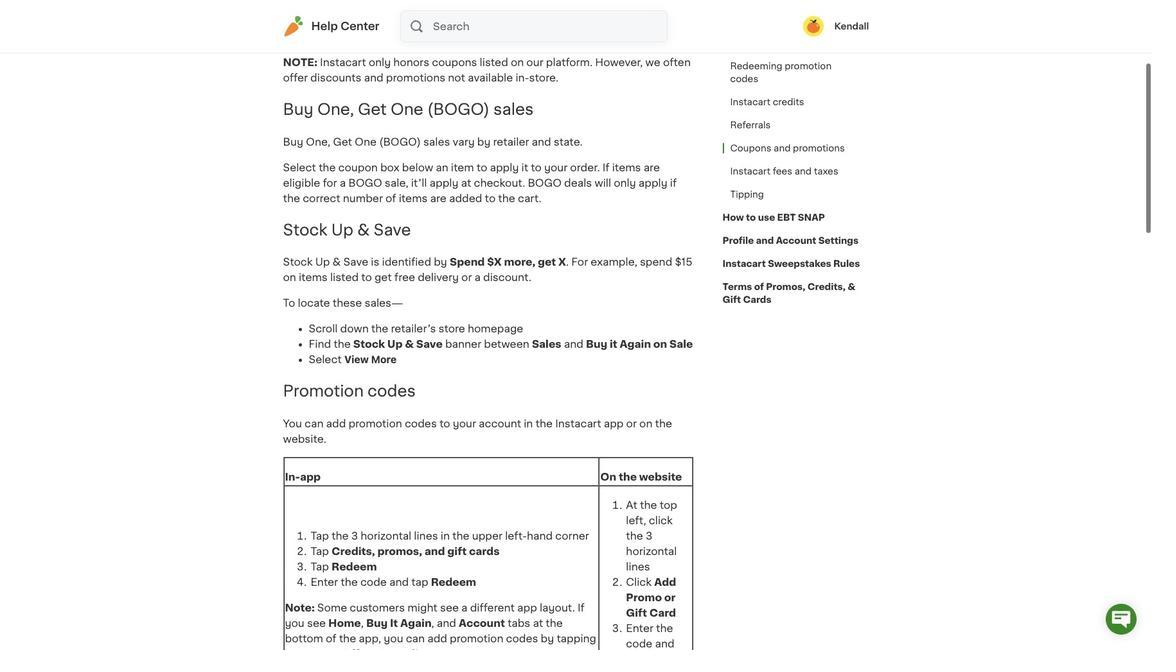 Task type: locate. For each thing, give the bounding box(es) containing it.
0 horizontal spatial can
[[305, 419, 323, 429]]

is
[[371, 257, 379, 268]]

one for buy one, get one (bogo) sales vary by retailer and state.
[[355, 137, 377, 147]]

buy one, get one (bogo) sales
[[283, 102, 534, 117]]

you down note:
[[285, 619, 304, 629]]

gift inside add promo or gift card
[[626, 609, 647, 619]]

1 vertical spatial by
[[434, 257, 447, 268]]

how to use ebt snap
[[723, 213, 825, 222]]

, down might
[[432, 619, 434, 629]]

instacart up discounts at the left of the page
[[320, 57, 366, 67]]

2 horizontal spatial you
[[656, 1, 676, 11]]

only
[[369, 57, 391, 67], [614, 178, 636, 188]]

a inside some customers might see a different app layout. if you see
[[461, 604, 467, 614]]

0 horizontal spatial get
[[375, 273, 392, 283]]

bogo up "number"
[[348, 178, 382, 188]]

enter inside tap the 3 horizontal lines in the upper left-hand corner tap credits, promos, and gift cards tap redeem enter the code and tap redeem
[[311, 578, 338, 588]]

by left tapping
[[541, 634, 554, 645]]

0 horizontal spatial you
[[285, 619, 304, 629]]

on up on the website
[[639, 419, 652, 429]]

promotions inside 'instacart only honors coupons listed on our platform. however, we often offer discounts and promotions not available in-store.'
[[386, 72, 445, 83]]

you down it
[[384, 634, 403, 645]]

0 vertical spatial a
[[340, 178, 346, 188]]

horizontal
[[361, 532, 411, 542], [626, 547, 677, 557]]

one, for buy one, get one (bogo) sales vary by retailer and state.
[[306, 137, 330, 147]]

one for buy one, get one (bogo) sales
[[391, 102, 423, 117]]

at inside select the coupon box below an item to apply it to your order. if items are eligible for a bogo sale, it'll apply at checkout. bogo deals will only apply if the correct number of items are added to the cart.
[[461, 178, 471, 188]]

instacart inside instacart sweepstakes rules link
[[723, 260, 766, 269]]

save down retailer's
[[416, 340, 443, 350]]

code down card
[[626, 639, 652, 650]]

1 horizontal spatial redeem
[[431, 578, 476, 588]]

promotion down the different
[[450, 634, 503, 645]]

in-
[[516, 72, 529, 83]]

a left the different
[[461, 604, 467, 614]]

stock down correct
[[283, 223, 327, 237]]

up
[[331, 223, 353, 237], [315, 257, 330, 268], [387, 340, 403, 350]]

enter inside enter the code an
[[626, 624, 653, 634]]

1 vertical spatial (bogo)
[[379, 137, 421, 147]]

1 vertical spatial promotion
[[349, 419, 402, 429]]

at the top left, click the 3 horizontal lines
[[626, 501, 677, 573]]

buy
[[283, 102, 313, 117], [283, 137, 303, 147], [586, 340, 607, 350], [366, 619, 388, 629]]

again left sale
[[620, 340, 651, 350]]

0 horizontal spatial (bogo)
[[379, 137, 421, 147]]

0 vertical spatial tap
[[311, 532, 329, 542]]

promotion inside tabs at the bottom of the app, you can add promotion codes by tapping
[[450, 634, 503, 645]]

referrals link
[[723, 114, 778, 137]]

0 horizontal spatial promotion
[[349, 419, 402, 429]]

click
[[626, 578, 654, 588]]

2 vertical spatial items
[[299, 273, 328, 283]]

how to use ebt snap link
[[723, 206, 825, 229]]

get for buy one, get one (bogo) sales vary by retailer and state.
[[333, 137, 352, 147]]

sales
[[494, 102, 534, 117], [423, 137, 450, 147]]

1 vertical spatial app
[[300, 472, 321, 483]]

sales up an
[[423, 137, 450, 147]]

promotions up taxes
[[793, 144, 845, 153]]

1 horizontal spatial one
[[391, 102, 423, 117]]

account up sweepstakes
[[776, 236, 816, 245]]

(bogo)
[[427, 102, 490, 117], [379, 137, 421, 147]]

you can add promotion codes to your account in the instacart app or on the website.
[[283, 419, 672, 445]]

stock for stock up & save
[[283, 223, 327, 237]]

receipts
[[730, 39, 771, 48]]

lines up "promos,"
[[414, 532, 438, 542]]

if inside if your shopper replaces your original item with one that doesn't qualify, you won't receive the discount.
[[283, 1, 290, 11]]

add
[[326, 419, 346, 429], [427, 634, 447, 645]]

0 vertical spatial gift
[[723, 296, 741, 305]]

to down checkout.
[[485, 193, 496, 203]]

1 horizontal spatial credits,
[[808, 283, 846, 292]]

1 horizontal spatial listed
[[480, 57, 508, 67]]

instacart down profile
[[723, 260, 766, 269]]

0 vertical spatial save
[[374, 223, 411, 237]]

eligible
[[283, 178, 320, 188]]

1 vertical spatial sales
[[423, 137, 450, 147]]

1 vertical spatial it
[[610, 340, 617, 350]]

credits,
[[808, 283, 846, 292], [332, 547, 375, 557]]

1 horizontal spatial ,
[[432, 619, 434, 629]]

credits, down the "rules"
[[808, 283, 846, 292]]

state.
[[554, 137, 583, 147]]

0 vertical spatial get
[[538, 257, 556, 268]]

number
[[343, 193, 383, 203]]

instacart up on
[[555, 419, 601, 429]]

get down discounts at the left of the page
[[358, 102, 387, 117]]

only right the will on the right of the page
[[614, 178, 636, 188]]

or inside add promo or gift card
[[664, 593, 676, 604]]

(bogo) down not
[[427, 102, 490, 117]]

on
[[511, 57, 524, 67], [283, 273, 296, 283], [653, 340, 667, 350], [639, 419, 652, 429]]

item
[[478, 1, 501, 11], [451, 162, 474, 173]]

2 horizontal spatial apply
[[639, 178, 667, 188]]

app down website.
[[300, 472, 321, 483]]

of inside select the coupon box below an item to apply it to your order. if items are eligible for a bogo sale, it'll apply at checkout. bogo deals will only apply if the correct number of items are added to the cart.
[[386, 193, 396, 203]]

you inside tabs at the bottom of the app, you can add promotion codes by tapping
[[384, 634, 403, 645]]

up up more
[[387, 340, 403, 350]]

promotion codes
[[283, 384, 416, 399]]

1 horizontal spatial a
[[461, 604, 467, 614]]

0 horizontal spatial get
[[333, 137, 352, 147]]

1 vertical spatial lines
[[626, 562, 650, 573]]

2 3 from the left
[[646, 532, 652, 542]]

0 vertical spatial add
[[326, 419, 346, 429]]

up down "number"
[[331, 223, 353, 237]]

code inside enter the code an
[[626, 639, 652, 650]]

lines inside tap the 3 horizontal lines in the upper left-hand corner tap credits, promos, and gift cards tap redeem enter the code and tap redeem
[[414, 532, 438, 542]]

1 vertical spatial can
[[406, 634, 425, 645]]

or down spend
[[461, 273, 472, 283]]

center
[[340, 21, 379, 31]]

coupons and promotions link
[[723, 137, 853, 160]]

buy right sales
[[586, 340, 607, 350]]

save inside scroll down the retailer's store homepage find the stock up & save banner between sales and buy it again on sale select view more
[[416, 340, 443, 350]]

1 vertical spatial gift
[[626, 609, 647, 619]]

sales up retailer
[[494, 102, 534, 117]]

identified
[[382, 257, 431, 268]]

on up to at the left of the page
[[283, 273, 296, 283]]

1 vertical spatial see
[[307, 619, 326, 629]]

0 horizontal spatial item
[[451, 162, 474, 173]]

credits, inside terms of promos, credits, & gift cards
[[808, 283, 846, 292]]

1 horizontal spatial bogo
[[528, 178, 562, 188]]

replaces
[[364, 1, 409, 11]]

get up coupon
[[333, 137, 352, 147]]

instacart down coupons
[[730, 167, 770, 176]]

on up in-
[[511, 57, 524, 67]]

1 bogo from the left
[[348, 178, 382, 188]]

horizontal down click
[[626, 547, 677, 557]]

0 horizontal spatial redeem
[[332, 562, 377, 573]]

top
[[660, 501, 677, 511]]

items inside the '. for example, spend $15 on items listed to get free delivery or a discount.'
[[299, 273, 328, 283]]

your down the doesn't at the top of page
[[577, 16, 602, 26]]

with
[[503, 1, 525, 11]]

account down the different
[[459, 619, 505, 629]]

0 vertical spatial or
[[461, 273, 472, 283]]

only left honors
[[369, 57, 391, 67]]

or inside the '. for example, spend $15 on items listed to get free delivery or a discount.'
[[461, 273, 472, 283]]

0 horizontal spatial listed
[[330, 273, 359, 283]]

promotion inside you can add promotion codes to your account in the instacart app or on the website.
[[349, 419, 402, 429]]

instacart
[[320, 57, 366, 67], [730, 98, 770, 107], [730, 167, 770, 176], [723, 260, 766, 269], [555, 419, 601, 429]]

1 vertical spatial enter
[[626, 624, 653, 634]]

stock inside scroll down the retailer's store homepage find the stock up & save banner between sales and buy it again on sale select view more
[[353, 340, 385, 350]]

preferences
[[283, 31, 349, 42]]

kendall
[[834, 22, 869, 31]]

1 horizontal spatial item
[[478, 1, 501, 11]]

at right tabs
[[533, 619, 543, 629]]

gift
[[447, 547, 467, 557]]

0 horizontal spatial lines
[[414, 532, 438, 542]]

replacement
[[604, 16, 674, 26]]

gift inside terms of promos, credits, & gift cards
[[723, 296, 741, 305]]

your left 'account'
[[453, 419, 476, 429]]

get
[[358, 102, 387, 117], [333, 137, 352, 147]]

2 vertical spatial you
[[384, 634, 403, 645]]

help center
[[311, 21, 379, 31]]

up for stock up & save is identified by spend $x more, get x
[[315, 257, 330, 268]]

of down sale,
[[386, 193, 396, 203]]

instacart inside instacart credits link
[[730, 98, 770, 107]]

you up replacement
[[656, 1, 676, 11]]

(bogo) for buy one, get one (bogo) sales vary by retailer and state.
[[379, 137, 421, 147]]

app
[[604, 419, 624, 429], [300, 472, 321, 483], [517, 604, 537, 614]]

0 vertical spatial item
[[478, 1, 501, 11]]

1 vertical spatial you
[[285, 619, 304, 629]]

example,
[[591, 257, 637, 268]]

banner
[[445, 340, 481, 350]]

add down promotion
[[326, 419, 346, 429]]

one, down discounts at the left of the page
[[317, 102, 354, 117]]

gift down terms
[[723, 296, 741, 305]]

0 vertical spatial one,
[[317, 102, 354, 117]]

terms of promos, credits, & gift cards link
[[723, 276, 869, 312]]

save up the identified
[[374, 223, 411, 237]]

horizontal inside "at the top left, click the 3 horizontal lines"
[[626, 547, 677, 557]]

see up bottom
[[307, 619, 326, 629]]

by up delivery
[[434, 257, 447, 268]]

1 horizontal spatial account
[[776, 236, 816, 245]]

0 vertical spatial discount.
[[375, 16, 423, 26]]

at
[[461, 178, 471, 188], [533, 619, 543, 629]]

tapping
[[557, 634, 596, 645]]

in-
[[285, 472, 300, 483]]

added
[[449, 193, 482, 203]]

your up learn
[[411, 1, 435, 11]]

and left gift
[[425, 547, 445, 557]]

1 horizontal spatial you
[[384, 634, 403, 645]]

however,
[[595, 57, 643, 67]]

redeem down gift
[[431, 578, 476, 588]]

retailer
[[493, 137, 529, 147]]

0 horizontal spatial gift
[[626, 609, 647, 619]]

item inside if your shopper replaces your original item with one that doesn't qualify, you won't receive the discount.
[[478, 1, 501, 11]]

listed up to locate these sales—
[[330, 273, 359, 283]]

0 vertical spatial if
[[283, 1, 290, 11]]

apply up checkout.
[[490, 162, 519, 173]]

item right an
[[451, 162, 474, 173]]

0 vertical spatial one
[[391, 102, 423, 117]]

on inside you can add promotion codes to your account in the instacart app or on the website.
[[639, 419, 652, 429]]

0 horizontal spatial promotions
[[386, 72, 445, 83]]

in inside tap the 3 horizontal lines in the upper left-hand corner tap credits, promos, and gift cards tap redeem enter the code and tap redeem
[[441, 532, 450, 542]]

1 horizontal spatial if
[[578, 604, 585, 614]]

code up customers on the bottom left
[[360, 578, 387, 588]]

lines
[[414, 532, 438, 542], [626, 562, 650, 573]]

buy up eligible
[[283, 137, 303, 147]]

, up app,
[[361, 619, 364, 629]]

instacart for only
[[320, 57, 366, 67]]

can
[[305, 419, 323, 429], [406, 634, 425, 645]]

can down home , buy it again , and account
[[406, 634, 425, 645]]

bottom
[[285, 634, 323, 645]]

again down might
[[400, 619, 432, 629]]

1 horizontal spatial lines
[[626, 562, 650, 573]]

stock
[[283, 223, 327, 237], [283, 257, 313, 268], [353, 340, 385, 350]]

2 vertical spatial promotion
[[450, 634, 503, 645]]

1 horizontal spatial add
[[427, 634, 447, 645]]

retailer's
[[391, 324, 436, 334]]

save left is
[[343, 257, 368, 268]]

home
[[328, 619, 361, 629]]

3 inside tap the 3 horizontal lines in the upper left-hand corner tap credits, promos, and gift cards tap redeem enter the code and tap redeem
[[351, 532, 358, 542]]

1 vertical spatial item
[[451, 162, 474, 173]]

are
[[644, 162, 660, 173], [430, 193, 447, 203]]

charges
[[792, 39, 829, 48]]

1 vertical spatial discount.
[[483, 273, 531, 283]]

items
[[612, 162, 641, 173], [399, 193, 428, 203], [299, 273, 328, 283]]

and down might
[[437, 619, 456, 629]]

promos,
[[377, 547, 422, 557]]

1 horizontal spatial gift
[[723, 296, 741, 305]]

buy inside scroll down the retailer's store homepage find the stock up & save banner between sales and buy it again on sale select view more
[[586, 340, 607, 350]]

3 tap from the top
[[311, 562, 329, 573]]

app inside you can add promotion codes to your account in the instacart app or on the website.
[[604, 419, 624, 429]]

only inside select the coupon box below an item to apply it to your order. if items are eligible for a bogo sale, it'll apply at checkout. bogo deals will only apply if the correct number of items are added to the cart.
[[614, 178, 636, 188]]

1 vertical spatial are
[[430, 193, 447, 203]]

1 vertical spatial select
[[309, 355, 342, 365]]

receipts and charges
[[730, 39, 829, 48]]

0 horizontal spatial account
[[459, 619, 505, 629]]

note:
[[283, 57, 320, 67]]

your inside 'learn more about changing your replacement preferences'
[[577, 16, 602, 26]]

add inside tabs at the bottom of the app, you can add promotion codes by tapping
[[427, 634, 447, 645]]

if inside select the coupon box below an item to apply it to your order. if items are eligible for a bogo sale, it'll apply at checkout. bogo deals will only apply if the correct number of items are added to the cart.
[[602, 162, 610, 173]]

or inside you can add promotion codes to your account in the instacart app or on the website.
[[626, 419, 637, 429]]

codes
[[730, 75, 758, 84], [368, 384, 416, 399], [405, 419, 437, 429], [506, 634, 538, 645]]

code
[[360, 578, 387, 588], [626, 639, 652, 650]]

0 horizontal spatial only
[[369, 57, 391, 67]]

bogo up cart.
[[528, 178, 562, 188]]

lines up click
[[626, 562, 650, 573]]

to inside the '. for example, spend $15 on items listed to get free delivery or a discount.'
[[361, 273, 372, 283]]

0 vertical spatial of
[[386, 193, 396, 203]]

to up checkout.
[[477, 162, 487, 173]]

1 horizontal spatial it
[[610, 340, 617, 350]]

1 vertical spatial listed
[[330, 273, 359, 283]]

promotion down charges
[[785, 62, 832, 71]]

your up "won't"
[[293, 1, 316, 11]]

see
[[440, 604, 459, 614], [307, 619, 326, 629]]

your inside you can add promotion codes to your account in the instacart app or on the website.
[[453, 419, 476, 429]]

or
[[461, 273, 472, 283], [626, 419, 637, 429], [664, 593, 676, 604]]

add down some customers might see a different app layout. if you see
[[427, 634, 447, 645]]

1 horizontal spatial up
[[331, 223, 353, 237]]

codes inside redeeming promotion codes
[[730, 75, 758, 84]]

code inside tap the 3 horizontal lines in the upper left-hand corner tap credits, promos, and gift cards tap redeem enter the code and tap redeem
[[360, 578, 387, 588]]

1 horizontal spatial promotion
[[450, 634, 503, 645]]

2 horizontal spatial promotion
[[785, 62, 832, 71]]

up down the stock up & save
[[315, 257, 330, 268]]

a down spend
[[475, 273, 481, 283]]

click
[[649, 516, 673, 526]]

1 horizontal spatial code
[[626, 639, 652, 650]]

bogo
[[348, 178, 382, 188], [528, 178, 562, 188]]

and right discounts at the left of the page
[[364, 72, 383, 83]]

instacart for credits
[[730, 98, 770, 107]]

select up eligible
[[283, 162, 316, 173]]

1 horizontal spatial at
[[533, 619, 543, 629]]

instacart inside instacart fees and taxes 'link'
[[730, 167, 770, 176]]

and right sales
[[564, 340, 583, 350]]

items down it'll
[[399, 193, 428, 203]]

item inside select the coupon box below an item to apply it to your order. if items are eligible for a bogo sale, it'll apply at checkout. bogo deals will only apply if the correct number of items are added to the cart.
[[451, 162, 474, 173]]

1 vertical spatial stock
[[283, 257, 313, 268]]

app up on
[[604, 419, 624, 429]]

by
[[477, 137, 491, 147], [434, 257, 447, 268], [541, 634, 554, 645]]

1 horizontal spatial again
[[620, 340, 651, 350]]

app,
[[359, 634, 381, 645]]

1 horizontal spatial or
[[626, 419, 637, 429]]

one, for buy one, get one (bogo) sales
[[317, 102, 354, 117]]

stock up & save is identified by spend $x more, get x
[[283, 257, 566, 268]]

. for example, spend $15 on items listed to get free delivery or a discount.
[[283, 257, 693, 283]]

0 vertical spatial code
[[360, 578, 387, 588]]

of down home
[[326, 634, 336, 645]]

if up "won't"
[[283, 1, 290, 11]]

coupons
[[432, 57, 477, 67]]

different
[[470, 604, 515, 614]]

1 vertical spatial in
[[441, 532, 450, 542]]

or for delivery
[[461, 273, 472, 283]]

1 horizontal spatial promotions
[[793, 144, 845, 153]]

& down the "rules"
[[848, 283, 855, 292]]

1 vertical spatial horizontal
[[626, 547, 677, 557]]

discount. inside the '. for example, spend $15 on items listed to get free delivery or a discount.'
[[483, 273, 531, 283]]

promotions down honors
[[386, 72, 445, 83]]

apply down an
[[430, 178, 458, 188]]

0 vertical spatial stock
[[283, 223, 327, 237]]

instacart for sweepstakes
[[723, 260, 766, 269]]

of inside tabs at the bottom of the app, you can add promotion codes by tapping
[[326, 634, 336, 645]]

and inside scroll down the retailer's store homepage find the stock up & save banner between sales and buy it again on sale select view more
[[564, 340, 583, 350]]

one, up for
[[306, 137, 330, 147]]

more,
[[504, 257, 535, 268]]

1 vertical spatial promotions
[[793, 144, 845, 153]]

gift down the promo at the right bottom of the page
[[626, 609, 647, 619]]

1 vertical spatial again
[[400, 619, 432, 629]]

a inside the '. for example, spend $15 on items listed to get free delivery or a discount.'
[[475, 273, 481, 283]]

coupons and promotions
[[730, 144, 845, 153]]

redeem up some
[[332, 562, 377, 573]]

of inside terms of promos, credits, & gift cards
[[754, 283, 764, 292]]

& down retailer's
[[405, 340, 414, 350]]

1 horizontal spatial see
[[440, 604, 459, 614]]

enter up some
[[311, 578, 338, 588]]

get for buy one, get one (bogo) sales
[[358, 102, 387, 117]]

instacart inside 'instacart only honors coupons listed on our platform. however, we often offer discounts and promotions not available in-store.'
[[320, 57, 366, 67]]

it inside scroll down the retailer's store homepage find the stock up & save banner between sales and buy it again on sale select view more
[[610, 340, 617, 350]]

stock for stock up & save is identified by spend $x more, get x
[[283, 257, 313, 268]]

stock up to at the left of the page
[[283, 257, 313, 268]]

0 vertical spatial (bogo)
[[427, 102, 490, 117]]

won't
[[283, 16, 312, 26]]

1 horizontal spatial discount.
[[483, 273, 531, 283]]

1 horizontal spatial horizontal
[[626, 547, 677, 557]]

terms
[[723, 283, 752, 292]]

1 vertical spatial of
[[754, 283, 764, 292]]

layout.
[[540, 604, 575, 614]]

your up deals
[[544, 162, 568, 173]]

by right the vary
[[477, 137, 491, 147]]

at up added
[[461, 178, 471, 188]]

1 horizontal spatial 3
[[646, 532, 652, 542]]

items up locate
[[299, 273, 328, 283]]

to up cart.
[[531, 162, 542, 173]]

up for stock up & save
[[331, 223, 353, 237]]

discount. down replaces
[[375, 16, 423, 26]]

homepage
[[468, 324, 523, 334]]

of up cards
[[754, 283, 764, 292]]

1 vertical spatial credits,
[[332, 547, 375, 557]]

correct
[[303, 193, 340, 203]]

horizontal inside tap the 3 horizontal lines in the upper left-hand corner tap credits, promos, and gift cards tap redeem enter the code and tap redeem
[[361, 532, 411, 542]]

apply
[[490, 162, 519, 173], [430, 178, 458, 188], [639, 178, 667, 188]]

$x
[[487, 257, 502, 268]]

0 horizontal spatial if
[[283, 1, 290, 11]]

and left charges
[[773, 39, 790, 48]]

get left x
[[538, 257, 556, 268]]

2 horizontal spatial of
[[754, 283, 764, 292]]

save for stock up & save
[[374, 223, 411, 237]]

0 vertical spatial it
[[521, 162, 528, 173]]

0 vertical spatial lines
[[414, 532, 438, 542]]

1 3 from the left
[[351, 532, 358, 542]]

if right layout.
[[578, 604, 585, 614]]

1 vertical spatial at
[[533, 619, 543, 629]]

0 horizontal spatial it
[[521, 162, 528, 173]]



Task type: vqa. For each thing, say whether or not it's contained in the screenshot.
by to the right
yes



Task type: describe. For each thing, give the bounding box(es) containing it.
use
[[758, 213, 775, 222]]

and up fees
[[774, 144, 791, 153]]

might
[[408, 604, 437, 614]]

& inside terms of promos, credits, & gift cards
[[848, 283, 855, 292]]

instacart fees and taxes link
[[723, 160, 846, 183]]

& inside scroll down the retailer's store homepage find the stock up & save banner between sales and buy it again on sale select view more
[[405, 340, 414, 350]]

profile and account settings
[[723, 236, 859, 245]]

doesn't
[[573, 1, 613, 11]]

terms of promos, credits, & gift cards
[[723, 283, 855, 305]]

you inside some customers might see a different app layout. if you see
[[285, 619, 304, 629]]

down
[[340, 324, 369, 334]]

buy down offer
[[283, 102, 313, 117]]

instacart for fees
[[730, 167, 770, 176]]

0 horizontal spatial are
[[430, 193, 447, 203]]

instacart sweepstakes rules
[[723, 260, 860, 269]]

for
[[571, 257, 588, 268]]

at
[[626, 501, 637, 511]]

sales for buy one, get one (bogo) sales vary by retailer and state.
[[423, 137, 450, 147]]

0 vertical spatial redeem
[[332, 562, 377, 573]]

0 horizontal spatial again
[[400, 619, 432, 629]]

tap
[[411, 578, 428, 588]]

free
[[394, 273, 415, 283]]

enter the code an
[[626, 624, 674, 651]]

2 , from the left
[[432, 619, 434, 629]]

1 horizontal spatial by
[[477, 137, 491, 147]]

promo
[[626, 593, 662, 604]]

0 horizontal spatial apply
[[430, 178, 458, 188]]

and left state.
[[532, 137, 551, 147]]

home , buy it again , and account
[[328, 619, 505, 629]]

select the coupon box below an item to apply it to your order. if items are eligible for a bogo sale, it'll apply at checkout. bogo deals will only apply if the correct number of items are added to the cart.
[[283, 162, 677, 203]]

vary
[[453, 137, 475, 147]]

find
[[309, 340, 331, 350]]

0 horizontal spatial app
[[300, 472, 321, 483]]

account
[[479, 419, 521, 429]]

credits, inside tap the 3 horizontal lines in the upper left-hand corner tap credits, promos, and gift cards tap redeem enter the code and tap redeem
[[332, 547, 375, 557]]

codes inside you can add promotion codes to your account in the instacart app or on the website.
[[405, 419, 437, 429]]

add
[[654, 578, 676, 588]]

and left tap
[[389, 578, 409, 588]]

you inside if your shopper replaces your original item with one that doesn't qualify, you won't receive the discount.
[[656, 1, 676, 11]]

and inside 'link'
[[795, 167, 812, 176]]

at inside tabs at the bottom of the app, you can add promotion codes by tapping
[[533, 619, 543, 629]]

spend
[[640, 257, 672, 268]]

0 horizontal spatial see
[[307, 619, 326, 629]]

sales for buy one, get one (bogo) sales
[[494, 102, 534, 117]]

instacart only honors coupons listed on our platform. however, we often offer discounts and promotions not available in-store.
[[283, 57, 691, 83]]

1 tap from the top
[[311, 532, 329, 542]]

original
[[437, 1, 475, 11]]

cart.
[[518, 193, 541, 203]]

how
[[723, 213, 744, 222]]

cards
[[743, 296, 772, 305]]

left-
[[505, 532, 527, 542]]

2 bogo from the left
[[528, 178, 562, 188]]

card
[[649, 609, 676, 619]]

& down "number"
[[357, 223, 370, 237]]

deals
[[564, 178, 592, 188]]

item for to
[[451, 162, 474, 173]]

instacart sweepstakes rules link
[[723, 253, 860, 276]]

below
[[402, 162, 433, 173]]

kendall link
[[803, 16, 869, 37]]

0 vertical spatial account
[[776, 236, 816, 245]]

& down the stock up & save
[[333, 257, 341, 268]]

sale
[[670, 340, 693, 350]]

$15
[[675, 257, 693, 268]]

instacart inside you can add promotion codes to your account in the instacart app or on the website.
[[555, 419, 601, 429]]

on inside 'instacart only honors coupons listed on our platform. however, we often offer discounts and promotions not available in-store.'
[[511, 57, 524, 67]]

will
[[595, 178, 611, 188]]

help center link
[[283, 16, 379, 37]]

2 horizontal spatial items
[[612, 162, 641, 173]]

by inside tabs at the bottom of the app, you can add promotion codes by tapping
[[541, 634, 554, 645]]

0 horizontal spatial by
[[434, 257, 447, 268]]

0 vertical spatial are
[[644, 162, 660, 173]]

on inside the '. for example, spend $15 on items listed to get free delivery or a discount.'
[[283, 273, 296, 283]]

tipping
[[730, 190, 764, 199]]

to locate these sales—
[[283, 298, 403, 309]]

view
[[344, 354, 369, 366]]

if inside some customers might see a different app layout. if you see
[[578, 604, 585, 614]]

or for app
[[626, 419, 637, 429]]

more
[[459, 16, 487, 26]]

that
[[550, 1, 571, 11]]

0 vertical spatial see
[[440, 604, 459, 614]]

coupons
[[730, 144, 771, 153]]

tap the 3 horizontal lines in the upper left-hand corner tap credits, promos, and gift cards tap redeem enter the code and tap redeem
[[311, 532, 589, 588]]

and down use
[[756, 236, 774, 245]]

again inside scroll down the retailer's store homepage find the stock up & save banner between sales and buy it again on sale select view more
[[620, 340, 651, 350]]

store.
[[529, 72, 558, 83]]

1 horizontal spatial apply
[[490, 162, 519, 173]]

promotion inside redeeming promotion codes
[[785, 62, 832, 71]]

instacart fees and taxes
[[730, 167, 838, 176]]

1 vertical spatial redeem
[[431, 578, 476, 588]]

user avatar image
[[803, 16, 824, 37]]

we
[[646, 57, 660, 67]]

save for stock up & save is identified by spend $x more, get x
[[343, 257, 368, 268]]

1 , from the left
[[361, 619, 364, 629]]

buy down customers on the bottom left
[[366, 619, 388, 629]]

hand
[[527, 532, 553, 542]]

scroll down the retailer's store homepage find the stock up & save banner between sales and buy it again on sale select view more
[[309, 324, 693, 366]]

scroll
[[309, 324, 338, 334]]

order.
[[570, 162, 600, 173]]

1 vertical spatial items
[[399, 193, 428, 203]]

buy one, get one (bogo) sales vary by retailer and state.
[[283, 137, 583, 147]]

in inside you can add promotion codes to your account in the instacart app or on the website.
[[524, 419, 533, 429]]

on inside scroll down the retailer's store homepage find the stock up & save banner between sales and buy it again on sale select view more
[[653, 340, 667, 350]]

referrals
[[730, 121, 771, 130]]

rules
[[833, 260, 860, 269]]

receipts and charges link
[[723, 31, 836, 55]]

lines inside "at the top left, click the 3 horizontal lines"
[[626, 562, 650, 573]]

app inside some customers might see a different app layout. if you see
[[517, 604, 537, 614]]

it inside select the coupon box below an item to apply it to your order. if items are eligible for a bogo sale, it'll apply at checkout. bogo deals will only apply if the correct number of items are added to the cart.
[[521, 162, 528, 173]]

add inside you can add promotion codes to your account in the instacart app or on the website.
[[326, 419, 346, 429]]

can inside you can add promotion codes to your account in the instacart app or on the website.
[[305, 419, 323, 429]]

discount. inside if your shopper replaces your original item with one that doesn't qualify, you won't receive the discount.
[[375, 16, 423, 26]]

one
[[528, 1, 547, 11]]

2 tap from the top
[[311, 547, 329, 557]]

you
[[283, 419, 302, 429]]

delivery
[[418, 273, 459, 283]]

select inside scroll down the retailer's store homepage find the stock up & save banner between sales and buy it again on sale select view more
[[309, 355, 342, 365]]

offer
[[283, 72, 308, 83]]

up inside scroll down the retailer's store homepage find the stock up & save banner between sales and buy it again on sale select view more
[[387, 340, 403, 350]]

to
[[283, 298, 295, 309]]

sweepstakes
[[768, 260, 831, 269]]

sale,
[[385, 178, 408, 188]]

available
[[468, 72, 513, 83]]

get inside the '. for example, spend $15 on items listed to get free delivery or a discount.'
[[375, 273, 392, 283]]

3 inside "at the top left, click the 3 horizontal lines"
[[646, 532, 652, 542]]

learn more about changing your replacement preferences link
[[283, 16, 674, 42]]

spend
[[450, 257, 485, 268]]

the inside if your shopper replaces your original item with one that doesn't qualify, you won't receive the discount.
[[355, 16, 372, 26]]

Search search field
[[432, 11, 667, 42]]

box
[[380, 162, 399, 173]]

listed inside the '. for example, spend $15 on items listed to get free delivery or a discount.'
[[330, 273, 359, 283]]

select inside select the coupon box below an item to apply it to your order. if items are eligible for a bogo sale, it'll apply at checkout. bogo deals will only apply if the correct number of items are added to the cart.
[[283, 162, 316, 173]]

qualify,
[[616, 1, 653, 11]]

sales—
[[365, 298, 403, 309]]

upper
[[472, 532, 503, 542]]

only inside 'instacart only honors coupons listed on our platform. however, we often offer discounts and promotions not available in-store.'
[[369, 57, 391, 67]]

promotion
[[283, 384, 364, 399]]

1 horizontal spatial get
[[538, 257, 556, 268]]

for
[[323, 178, 337, 188]]

can inside tabs at the bottom of the app, you can add promotion codes by tapping
[[406, 634, 425, 645]]

if
[[670, 178, 677, 188]]

about
[[489, 16, 521, 26]]

instacart image
[[283, 16, 304, 37]]

(bogo) for buy one, get one (bogo) sales
[[427, 102, 490, 117]]

the inside enter the code an
[[656, 624, 673, 634]]

profile and account settings link
[[723, 229, 859, 253]]

learn
[[426, 16, 456, 26]]

sales
[[532, 340, 561, 350]]

more
[[371, 354, 397, 366]]

and inside 'instacart only honors coupons listed on our platform. however, we often offer discounts and promotions not available in-store.'
[[364, 72, 383, 83]]

ebt
[[777, 213, 796, 222]]

codes inside tabs at the bottom of the app, you can add promotion codes by tapping
[[506, 634, 538, 645]]

to left use
[[746, 213, 756, 222]]

website.
[[283, 435, 326, 445]]

a inside select the coupon box below an item to apply it to your order. if items are eligible for a bogo sale, it'll apply at checkout. bogo deals will only apply if the correct number of items are added to the cart.
[[340, 178, 346, 188]]

listed inside 'instacart only honors coupons listed on our platform. however, we often offer discounts and promotions not available in-store.'
[[480, 57, 508, 67]]

corner
[[555, 532, 589, 542]]

item for with
[[478, 1, 501, 11]]

stock up & save
[[283, 223, 411, 237]]

your inside select the coupon box below an item to apply it to your order. if items are eligible for a bogo sale, it'll apply at checkout. bogo deals will only apply if the correct number of items are added to the cart.
[[544, 162, 568, 173]]

to inside you can add promotion codes to your account in the instacart app or on the website.
[[439, 419, 450, 429]]

add promo or gift card
[[626, 578, 676, 619]]



